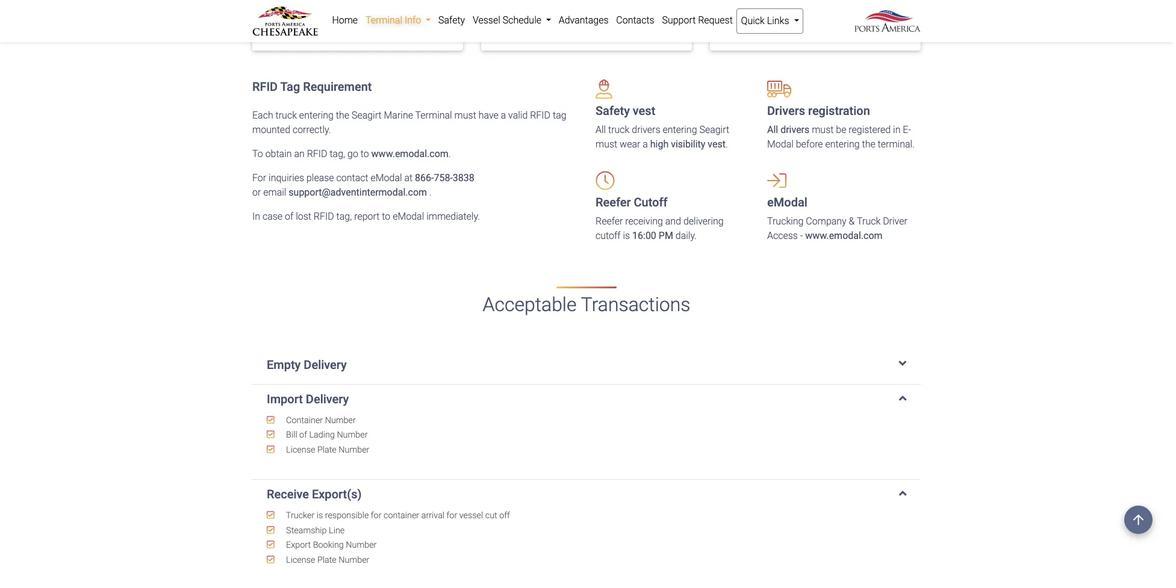 Task type: describe. For each thing, give the bounding box(es) containing it.
cut
[[486, 511, 498, 521]]

number right lading
[[337, 430, 368, 441]]

mounted
[[253, 124, 290, 136]]

safety for safety
[[439, 14, 465, 26]]

must inside must be registered in e- modal before entering the terminal.
[[812, 124, 834, 136]]

transactions
[[581, 294, 691, 317]]

. inside for inquiries please contact emodal at 866-758-3838 or email support@adventintermodal.com .
[[430, 187, 432, 199]]

tag
[[553, 110, 567, 121]]

1 horizontal spatial 866-758-3838 link
[[505, 16, 564, 27]]

or 866-758-3838
[[494, 16, 564, 27]]

receive export(s) link
[[267, 488, 907, 502]]

please
[[307, 173, 334, 184]]

modal
[[768, 139, 794, 150]]

emodal inside for inquiries please contact emodal at 866-758-3838 or email support@adventintermodal.com .
[[371, 173, 402, 184]]

all truck drivers entering seagirt must wear a
[[596, 124, 730, 150]]

all for all drivers
[[768, 124, 779, 136]]

1 vertical spatial is
[[317, 511, 323, 521]]

import delivery
[[267, 392, 349, 407]]

-
[[801, 230, 804, 242]]

www.flexi-
[[780, 16, 824, 27]]

export(s)
[[312, 488, 362, 502]]

receive export(s)
[[267, 488, 362, 502]]

check square image
[[723, 17, 731, 26]]

rfid left tag
[[253, 80, 278, 94]]

cutoff
[[596, 230, 621, 242]]

a inside all truck drivers entering seagirt must wear a
[[643, 139, 648, 150]]

tab list containing empty delivery
[[253, 346, 921, 568]]

for
[[253, 173, 266, 184]]

email
[[263, 187, 287, 199]]

must be registered in e- modal before entering the terminal.
[[768, 124, 915, 150]]

cutoff
[[634, 195, 668, 210]]

support request link
[[659, 8, 737, 33]]

acceptable
[[483, 294, 577, 317]]

info
[[405, 14, 421, 26]]

0 horizontal spatial www.emodal.com
[[372, 148, 449, 160]]

flexi-van: www.flexi-van.com
[[736, 16, 861, 27]]

2 license from the top
[[286, 555, 315, 566]]

entering inside all truck drivers entering seagirt must wear a
[[663, 124, 698, 136]]

must inside all truck drivers entering seagirt must wear a
[[596, 139, 618, 150]]

rfid right lost
[[314, 211, 334, 223]]

3838 inside for inquiries please contact emodal at 866-758-3838 or email support@adventintermodal.com .
[[453, 173, 475, 184]]

quick links
[[742, 15, 792, 27]]

rfid inside each truck entering the seagirt marine terminal must have a valid rfid tag mounted correctly.
[[530, 110, 551, 121]]

reefer cutoff
[[596, 195, 668, 210]]

support@adventintermodal.com
[[289, 187, 427, 199]]

rfid tag requirement
[[253, 80, 372, 94]]

2 for from the left
[[447, 511, 458, 521]]

schedule
[[503, 14, 542, 26]]

angle down image
[[899, 488, 907, 500]]

contact
[[337, 173, 369, 184]]

all drivers
[[768, 124, 810, 136]]

pm
[[659, 230, 674, 242]]

is inside reefer receiving and delivering cutoff is
[[623, 230, 630, 242]]

inquiries
[[269, 173, 304, 184]]

vessel schedule link
[[469, 8, 555, 33]]

www.flexi-van.com link
[[780, 16, 861, 27]]

vessel
[[460, 511, 483, 521]]

safety vest
[[596, 104, 656, 118]]

and
[[666, 216, 682, 227]]

registration
[[809, 104, 871, 118]]

support@adventintermodal.com link
[[289, 187, 430, 199]]

home
[[332, 14, 358, 26]]

a inside each truck entering the seagirt marine terminal must have a valid rfid tag mounted correctly.
[[501, 110, 506, 121]]

van:
[[758, 16, 777, 27]]

in
[[253, 211, 260, 223]]

at
[[405, 173, 413, 184]]

truck
[[858, 216, 881, 227]]

access
[[768, 230, 798, 242]]

check square image
[[494, 2, 502, 12]]

1 horizontal spatial www.emodal.com
[[806, 230, 883, 242]]

2 plate from the top
[[318, 555, 337, 566]]

reefer for reefer receiving and delivering cutoff is
[[596, 216, 623, 227]]

0 vertical spatial terminal
[[366, 14, 403, 26]]

2 drivers from the left
[[781, 124, 810, 136]]

number up bill of lading number
[[325, 416, 356, 426]]

entering inside each truck entering the seagirt marine terminal must have a valid rfid tag mounted correctly.
[[299, 110, 334, 121]]

import
[[267, 392, 303, 407]]

case
[[263, 211, 283, 223]]

go to top image
[[1125, 506, 1153, 535]]

in
[[894, 124, 901, 136]]

0 vertical spatial or
[[494, 16, 502, 27]]

drivers registration
[[768, 104, 871, 118]]

steamship
[[286, 526, 327, 536]]

tag
[[281, 80, 300, 94]]

bill
[[286, 430, 297, 441]]

1 horizontal spatial to
[[382, 211, 391, 223]]

support
[[663, 14, 696, 26]]

bill of lading number
[[284, 430, 368, 441]]

receiving
[[626, 216, 663, 227]]

www.emodal.com link for emodal
[[806, 230, 883, 242]]

advantages
[[559, 14, 609, 26]]

be
[[837, 124, 847, 136]]

arrival
[[422, 511, 445, 521]]

to obtain an rfid tag, go to www.emodal.com .
[[253, 148, 451, 160]]

van.com
[[824, 16, 861, 27]]

0 vertical spatial tag,
[[330, 148, 345, 160]]

drivers
[[768, 104, 806, 118]]

receive
[[267, 488, 309, 502]]

each truck entering the seagirt marine terminal must have a valid rfid tag mounted correctly.
[[253, 110, 567, 136]]

delivering
[[684, 216, 724, 227]]

import delivery link
[[267, 392, 907, 407]]

off
[[500, 511, 510, 521]]

angle down image for empty delivery
[[899, 358, 907, 370]]

advantages link
[[555, 8, 613, 33]]

container
[[384, 511, 420, 521]]

truck for each
[[276, 110, 297, 121]]

1 horizontal spatial vest
[[708, 139, 726, 150]]

terminal info link
[[362, 8, 435, 33]]

0 vertical spatial vest
[[633, 104, 656, 118]]

vessel schedule
[[473, 14, 544, 26]]



Task type: locate. For each thing, give the bounding box(es) containing it.
1 horizontal spatial the
[[863, 139, 876, 150]]

0 vertical spatial must
[[455, 110, 477, 121]]

number down bill of lading number
[[339, 445, 370, 455]]

angle down image inside the import delivery "link"
[[899, 392, 907, 404]]

vessel
[[473, 14, 501, 26]]

2 all from the left
[[768, 124, 779, 136]]

wear
[[620, 139, 641, 150]]

seagirt left marine
[[352, 110, 382, 121]]

0 horizontal spatial or
[[253, 187, 261, 199]]

request
[[699, 14, 733, 26]]

empty delivery
[[267, 358, 347, 372]]

1 vertical spatial truck
[[609, 124, 630, 136]]

safety left vessel
[[439, 14, 465, 26]]

0 horizontal spatial drivers
[[632, 124, 661, 136]]

terminal.
[[878, 139, 915, 150]]

1 drivers from the left
[[632, 124, 661, 136]]

entering inside must be registered in e- modal before entering the terminal.
[[826, 139, 860, 150]]

0 horizontal spatial safety
[[439, 14, 465, 26]]

or down for
[[253, 187, 261, 199]]

the
[[336, 110, 350, 121], [863, 139, 876, 150]]

2 reefer from the top
[[596, 216, 623, 227]]

1 horizontal spatial a
[[643, 139, 648, 150]]

daily.
[[676, 230, 697, 242]]

0 vertical spatial plate
[[318, 445, 337, 455]]

tag, left report
[[337, 211, 352, 223]]

delivery for import delivery
[[306, 392, 349, 407]]

license
[[286, 445, 315, 455], [286, 555, 315, 566]]

1 horizontal spatial is
[[623, 230, 630, 242]]

1 vertical spatial www.emodal.com
[[806, 230, 883, 242]]

entering up correctly.
[[299, 110, 334, 121]]

. right visibility
[[726, 139, 728, 150]]

0 horizontal spatial to
[[361, 148, 369, 160]]

0 vertical spatial delivery
[[304, 358, 347, 372]]

emodal left at
[[371, 173, 402, 184]]

trucker is responsible for container arrival for vessel cut off
[[284, 511, 510, 521]]

1 license plate number from the top
[[284, 445, 370, 455]]

1 horizontal spatial safety
[[596, 104, 630, 118]]

home link
[[328, 8, 362, 33]]

0 vertical spatial safety
[[439, 14, 465, 26]]

emodal
[[371, 173, 402, 184], [768, 195, 808, 210], [393, 211, 424, 223]]

0 horizontal spatial is
[[317, 511, 323, 521]]

license down bill
[[286, 445, 315, 455]]

1 for from the left
[[371, 511, 382, 521]]

go
[[348, 148, 358, 160]]

marine
[[384, 110, 413, 121]]

1 license from the top
[[286, 445, 315, 455]]

1 vertical spatial plate
[[318, 555, 337, 566]]

1 vertical spatial a
[[643, 139, 648, 150]]

empty
[[267, 358, 301, 372]]

1 vertical spatial or
[[253, 187, 261, 199]]

1 vertical spatial 866-
[[415, 173, 434, 184]]

1 horizontal spatial 3838
[[543, 16, 564, 27]]

all up modal
[[768, 124, 779, 136]]

tag, left the go
[[330, 148, 345, 160]]

reefer for reefer cutoff
[[596, 195, 631, 210]]

acceptable transactions
[[483, 294, 691, 317]]

0 horizontal spatial .
[[430, 187, 432, 199]]

1 vertical spatial safety
[[596, 104, 630, 118]]

truck for all
[[609, 124, 630, 136]]

correctly.
[[293, 124, 331, 136]]

1 horizontal spatial 758-
[[524, 16, 543, 27]]

0 vertical spatial of
[[285, 211, 294, 223]]

0 vertical spatial license
[[286, 445, 315, 455]]

booking
[[313, 541, 344, 551]]

1 horizontal spatial for
[[447, 511, 458, 521]]

terminal
[[366, 14, 403, 26], [416, 110, 452, 121]]

license plate number down booking
[[284, 555, 370, 566]]

valid
[[509, 110, 528, 121]]

0 horizontal spatial vest
[[633, 104, 656, 118]]

1 vertical spatial delivery
[[306, 392, 349, 407]]

drivers up the before
[[781, 124, 810, 136]]

1 vertical spatial www.emodal.com link
[[806, 230, 883, 242]]

. up immediately.
[[430, 187, 432, 199]]

0 vertical spatial 866-758-3838 link
[[505, 16, 564, 27]]

contacts link
[[613, 8, 659, 33]]

terminal right marine
[[416, 110, 452, 121]]

758- inside for inquiries please contact emodal at 866-758-3838 or email support@adventintermodal.com .
[[434, 173, 453, 184]]

plate down booking
[[318, 555, 337, 566]]

1 vertical spatial emodal
[[768, 195, 808, 210]]

delivery up container number
[[306, 392, 349, 407]]

immediately.
[[427, 211, 480, 223]]

0 vertical spatial license plate number
[[284, 445, 370, 455]]

1 horizontal spatial drivers
[[781, 124, 810, 136]]

number down export booking number
[[339, 555, 370, 566]]

0 vertical spatial is
[[623, 230, 630, 242]]

1 horizontal spatial must
[[596, 139, 618, 150]]

terminal left info
[[366, 14, 403, 26]]

the inside each truck entering the seagirt marine terminal must have a valid rfid tag mounted correctly.
[[336, 110, 350, 121]]

is up steamship line
[[317, 511, 323, 521]]

is left 16:00
[[623, 230, 630, 242]]

www.emodal.com link down &
[[806, 230, 883, 242]]

export
[[286, 541, 311, 551]]

1 vertical spatial entering
[[663, 124, 698, 136]]

seagirt for the
[[352, 110, 382, 121]]

0 horizontal spatial a
[[501, 110, 506, 121]]

for inquiries please contact emodal at 866-758-3838 or email support@adventintermodal.com .
[[253, 173, 475, 199]]

the down registered
[[863, 139, 876, 150]]

for right arrival at the bottom
[[447, 511, 458, 521]]

license down export
[[286, 555, 315, 566]]

0 horizontal spatial 3838
[[453, 173, 475, 184]]

1 vertical spatial of
[[300, 430, 307, 441]]

number down the responsible
[[346, 541, 377, 551]]

safety for safety vest
[[596, 104, 630, 118]]

0 horizontal spatial must
[[455, 110, 477, 121]]

registered
[[849, 124, 891, 136]]

to right report
[[382, 211, 391, 223]]

1 all from the left
[[596, 124, 606, 136]]

truck up wear
[[609, 124, 630, 136]]

entering up visibility
[[663, 124, 698, 136]]

0 horizontal spatial 866-
[[415, 173, 434, 184]]

rfid right an at the left top of the page
[[307, 148, 328, 160]]

2 horizontal spatial entering
[[826, 139, 860, 150]]

0 vertical spatial the
[[336, 110, 350, 121]]

rfid left 'tag'
[[530, 110, 551, 121]]

tag,
[[330, 148, 345, 160], [337, 211, 352, 223]]

1 vertical spatial license
[[286, 555, 315, 566]]

emodal down at
[[393, 211, 424, 223]]

vest up all truck drivers entering seagirt must wear a
[[633, 104, 656, 118]]

0 vertical spatial seagirt
[[352, 110, 382, 121]]

must left have
[[455, 110, 477, 121]]

3838
[[543, 16, 564, 27], [453, 173, 475, 184]]

support request
[[663, 14, 733, 26]]

an
[[294, 148, 305, 160]]

1 horizontal spatial seagirt
[[700, 124, 730, 136]]

or down check square image
[[494, 16, 502, 27]]

www.emodal.com link
[[372, 148, 449, 160], [806, 230, 883, 242]]

2 vertical spatial emodal
[[393, 211, 424, 223]]

1 horizontal spatial .
[[449, 148, 451, 160]]

0 vertical spatial angle down image
[[899, 358, 907, 370]]

1 vertical spatial seagirt
[[700, 124, 730, 136]]

vest right visibility
[[708, 139, 726, 150]]

1 vertical spatial to
[[382, 211, 391, 223]]

entering down be
[[826, 139, 860, 150]]

must left be
[[812, 124, 834, 136]]

responsible
[[325, 511, 369, 521]]

report
[[354, 211, 380, 223]]

of right bill
[[300, 430, 307, 441]]

before
[[797, 139, 824, 150]]

seagirt inside all truck drivers entering seagirt must wear a
[[700, 124, 730, 136]]

drivers up high
[[632, 124, 661, 136]]

driver
[[884, 216, 908, 227]]

a
[[501, 110, 506, 121], [643, 139, 648, 150]]

16:00 pm daily.
[[633, 230, 697, 242]]

866- inside for inquiries please contact emodal at 866-758-3838 or email support@adventintermodal.com .
[[415, 173, 434, 184]]

0 vertical spatial 866-
[[505, 16, 524, 27]]

3838 right schedule
[[543, 16, 564, 27]]

1 reefer from the top
[[596, 195, 631, 210]]

all down safety vest
[[596, 124, 606, 136]]

0 horizontal spatial for
[[371, 511, 382, 521]]

1 vertical spatial must
[[812, 124, 834, 136]]

1 vertical spatial 758-
[[434, 173, 453, 184]]

reefer inside reefer receiving and delivering cutoff is
[[596, 216, 623, 227]]

seagirt for entering
[[700, 124, 730, 136]]

2 vertical spatial must
[[596, 139, 618, 150]]

1 horizontal spatial entering
[[663, 124, 698, 136]]

empty delivery link
[[267, 358, 907, 372]]

for
[[371, 511, 382, 521], [447, 511, 458, 521]]

all inside all truck drivers entering seagirt must wear a
[[596, 124, 606, 136]]

each
[[253, 110, 273, 121]]

obtain
[[266, 148, 292, 160]]

must
[[455, 110, 477, 121], [812, 124, 834, 136], [596, 139, 618, 150]]

1 vertical spatial the
[[863, 139, 876, 150]]

the down requirement
[[336, 110, 350, 121]]

plate down bill of lading number
[[318, 445, 337, 455]]

0 vertical spatial a
[[501, 110, 506, 121]]

or
[[494, 16, 502, 27], [253, 187, 261, 199]]

angle down image for import delivery
[[899, 392, 907, 404]]

0 vertical spatial emodal
[[371, 173, 402, 184]]

emodal up trucking
[[768, 195, 808, 210]]

0 vertical spatial www.emodal.com link
[[372, 148, 449, 160]]

0 horizontal spatial the
[[336, 110, 350, 121]]

seagirt up high visibility vest .
[[700, 124, 730, 136]]

. down each truck entering the seagirt marine terminal must have a valid rfid tag mounted correctly.
[[449, 148, 451, 160]]

the inside must be registered in e- modal before entering the terminal.
[[863, 139, 876, 150]]

delivery
[[304, 358, 347, 372], [306, 392, 349, 407]]

0 horizontal spatial 866-758-3838 link
[[415, 173, 475, 184]]

3838 up immediately.
[[453, 173, 475, 184]]

1 vertical spatial tag,
[[337, 211, 352, 223]]

truck up mounted on the left of page
[[276, 110, 297, 121]]

truck inside each truck entering the seagirt marine terminal must have a valid rfid tag mounted correctly.
[[276, 110, 297, 121]]

for left container
[[371, 511, 382, 521]]

1 horizontal spatial truck
[[609, 124, 630, 136]]

to right the go
[[361, 148, 369, 160]]

0 vertical spatial entering
[[299, 110, 334, 121]]

1 angle down image from the top
[[899, 358, 907, 370]]

truck inside all truck drivers entering seagirt must wear a
[[609, 124, 630, 136]]

in case of lost rfid tag, report to emodal immediately.
[[253, 211, 480, 223]]

1 horizontal spatial or
[[494, 16, 502, 27]]

1 horizontal spatial terminal
[[416, 110, 452, 121]]

1 vertical spatial 3838
[[453, 173, 475, 184]]

0 horizontal spatial www.emodal.com link
[[372, 148, 449, 160]]

0 vertical spatial 758-
[[524, 16, 543, 27]]

delivery for empty delivery
[[304, 358, 347, 372]]

all for all truck drivers entering seagirt must wear a
[[596, 124, 606, 136]]

links
[[768, 15, 790, 27]]

contacts
[[617, 14, 655, 26]]

plate
[[318, 445, 337, 455], [318, 555, 337, 566]]

container number
[[284, 416, 356, 426]]

www.emodal.com link up at
[[372, 148, 449, 160]]

truck
[[276, 110, 297, 121], [609, 124, 630, 136]]

have
[[479, 110, 499, 121]]

lost
[[296, 211, 312, 223]]

steamship line
[[284, 526, 345, 536]]

0 vertical spatial www.emodal.com
[[372, 148, 449, 160]]

www.emodal.com link for each truck entering the seagirt marine terminal must have a valid rfid tag mounted correctly.
[[372, 148, 449, 160]]

vest
[[633, 104, 656, 118], [708, 139, 726, 150]]

of left lost
[[285, 211, 294, 223]]

0 vertical spatial 3838
[[543, 16, 564, 27]]

tab list
[[253, 346, 921, 568]]

drivers inside all truck drivers entering seagirt must wear a
[[632, 124, 661, 136]]

1 vertical spatial reefer
[[596, 216, 623, 227]]

a left the valid
[[501, 110, 506, 121]]

trucking
[[768, 216, 804, 227]]

trucker
[[286, 511, 315, 521]]

company
[[807, 216, 847, 227]]

seagirt inside each truck entering the seagirt marine terminal must have a valid rfid tag mounted correctly.
[[352, 110, 382, 121]]

0 vertical spatial reefer
[[596, 195, 631, 210]]

0 horizontal spatial seagirt
[[352, 110, 382, 121]]

trucking company & truck driver access -
[[768, 216, 908, 242]]

seagirt
[[352, 110, 382, 121], [700, 124, 730, 136]]

delivery up import delivery
[[304, 358, 347, 372]]

www.emodal.com down &
[[806, 230, 883, 242]]

container
[[286, 416, 323, 426]]

1 vertical spatial angle down image
[[899, 392, 907, 404]]

1 plate from the top
[[318, 445, 337, 455]]

758-
[[524, 16, 543, 27], [434, 173, 453, 184]]

2 vertical spatial entering
[[826, 139, 860, 150]]

1 horizontal spatial 866-
[[505, 16, 524, 27]]

must left wear
[[596, 139, 618, 150]]

2 license plate number from the top
[[284, 555, 370, 566]]

1 vertical spatial license plate number
[[284, 555, 370, 566]]

safety up wear
[[596, 104, 630, 118]]

terminal inside each truck entering the seagirt marine terminal must have a valid rfid tag mounted correctly.
[[416, 110, 452, 121]]

or inside for inquiries please contact emodal at 866-758-3838 or email support@adventintermodal.com .
[[253, 187, 261, 199]]

www.emodal.com up at
[[372, 148, 449, 160]]

1 vertical spatial 866-758-3838 link
[[415, 173, 475, 184]]

a left high
[[643, 139, 648, 150]]

1 horizontal spatial of
[[300, 430, 307, 441]]

0 vertical spatial to
[[361, 148, 369, 160]]

angle down image
[[899, 358, 907, 370], [899, 392, 907, 404]]

1 vertical spatial terminal
[[416, 110, 452, 121]]

2 angle down image from the top
[[899, 392, 907, 404]]

0 horizontal spatial truck
[[276, 110, 297, 121]]

e-
[[904, 124, 912, 136]]

of
[[285, 211, 294, 223], [300, 430, 307, 441]]

2 horizontal spatial .
[[726, 139, 728, 150]]

1 vertical spatial vest
[[708, 139, 726, 150]]

safety
[[439, 14, 465, 26], [596, 104, 630, 118]]

must inside each truck entering the seagirt marine terminal must have a valid rfid tag mounted correctly.
[[455, 110, 477, 121]]

license plate number down bill of lading number
[[284, 445, 370, 455]]

0 horizontal spatial of
[[285, 211, 294, 223]]

reefer receiving and delivering cutoff is
[[596, 216, 724, 242]]

visibility
[[671, 139, 706, 150]]

0 horizontal spatial entering
[[299, 110, 334, 121]]

export booking number
[[284, 541, 377, 551]]

terminal info
[[366, 14, 424, 26]]

angle down image inside empty delivery 'link'
[[899, 358, 907, 370]]

2 horizontal spatial must
[[812, 124, 834, 136]]

0 horizontal spatial all
[[596, 124, 606, 136]]

high visibility vest .
[[651, 139, 728, 150]]



Task type: vqa. For each thing, say whether or not it's contained in the screenshot.
topmost Www.Emodal.Com
yes



